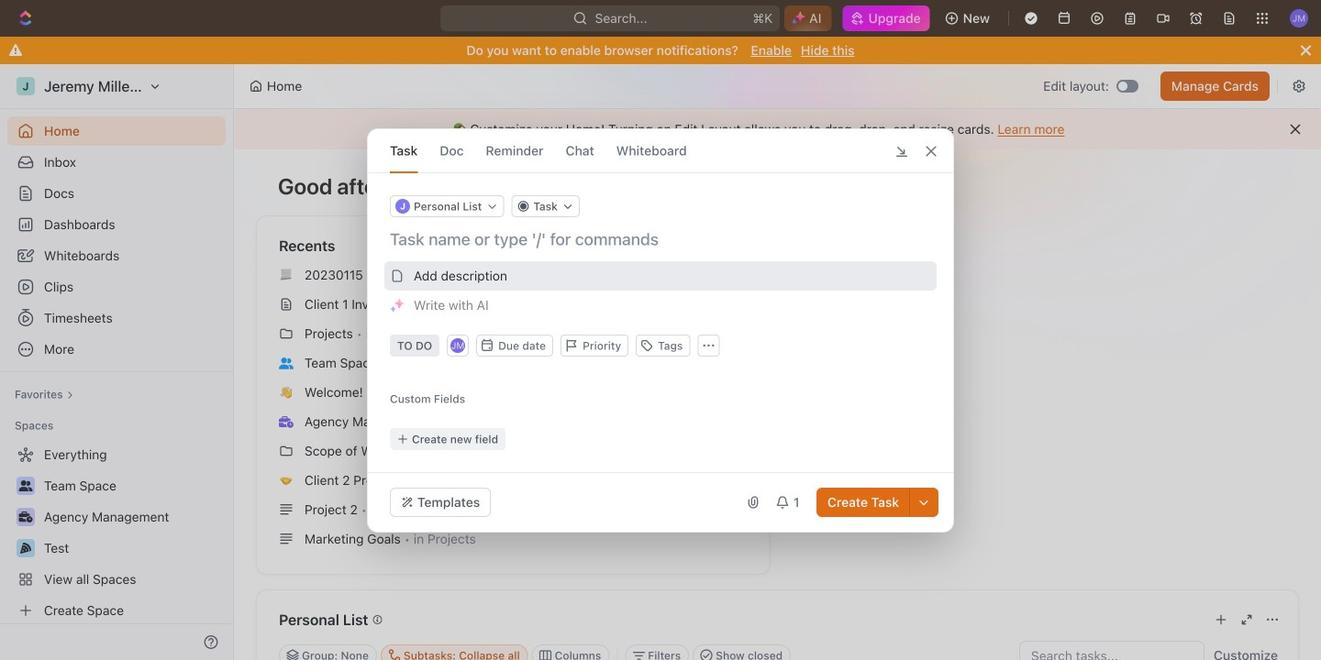Task type: vqa. For each thing, say whether or not it's contained in the screenshot.
the left to
no



Task type: locate. For each thing, give the bounding box(es) containing it.
dialog
[[367, 128, 954, 533]]

tree
[[7, 440, 226, 626]]

Search tasks... text field
[[1020, 642, 1204, 661]]

alert
[[234, 109, 1321, 150]]



Task type: describe. For each thing, give the bounding box(es) containing it.
Task name or type '/' for commands text field
[[390, 229, 935, 251]]

user group image
[[279, 358, 294, 369]]

sidebar navigation
[[0, 64, 234, 661]]

business time image
[[279, 416, 294, 428]]

tree inside sidebar navigation
[[7, 440, 226, 626]]



